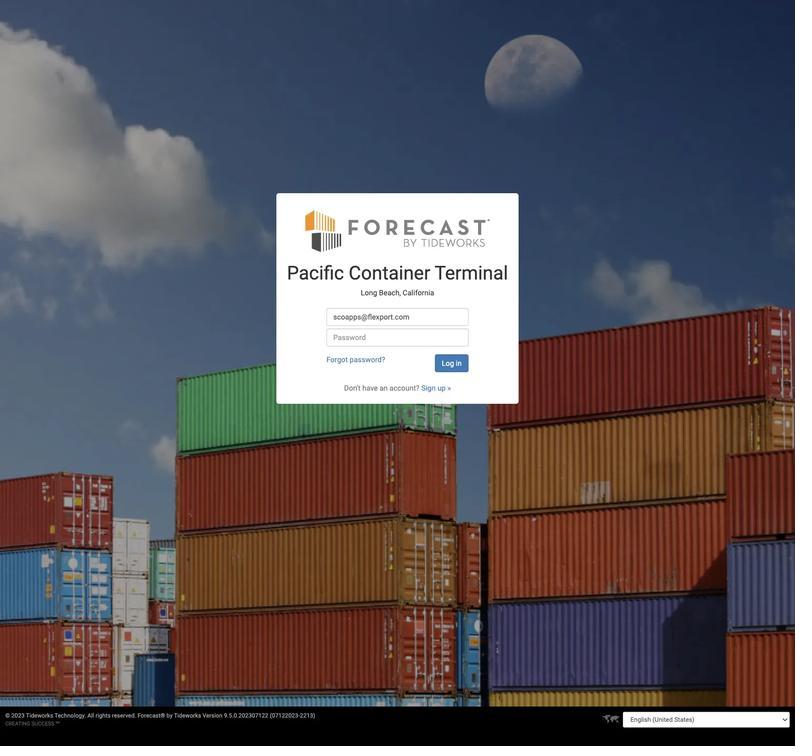Task type: describe. For each thing, give the bounding box(es) containing it.
california
[[403, 289, 434, 297]]

℠
[[56, 721, 60, 727]]

in
[[456, 359, 462, 367]]

all
[[87, 712, 94, 719]]

up
[[438, 384, 446, 392]]

forgot
[[326, 355, 348, 364]]

forgot password? link
[[326, 355, 385, 364]]

container
[[349, 262, 430, 284]]

account?
[[390, 384, 419, 392]]

Password password field
[[326, 328, 469, 346]]

beach,
[[379, 289, 401, 297]]

Email or username text field
[[326, 308, 469, 326]]

forecast® by tideworks image
[[305, 209, 490, 253]]

»
[[448, 384, 451, 392]]

(07122023-
[[270, 712, 300, 719]]

terminal
[[435, 262, 508, 284]]

rights
[[96, 712, 111, 719]]

success
[[31, 721, 54, 727]]

pacific container terminal long beach, california
[[287, 262, 508, 297]]

by
[[167, 712, 173, 719]]

creating
[[5, 721, 30, 727]]

forgot password? log in
[[326, 355, 462, 367]]

2 tideworks from the left
[[174, 712, 201, 719]]

don't have an account? sign up »
[[344, 384, 451, 392]]

2213)
[[300, 712, 315, 719]]



Task type: locate. For each thing, give the bounding box(es) containing it.
reserved.
[[112, 712, 136, 719]]

forecast®
[[138, 712, 165, 719]]

technology.
[[55, 712, 86, 719]]

1 tideworks from the left
[[26, 712, 53, 719]]

9.5.0.202307122
[[224, 712, 268, 719]]

an
[[380, 384, 388, 392]]

© 2023 tideworks technology. all rights reserved. forecast® by tideworks version 9.5.0.202307122 (07122023-2213) creating success ℠
[[5, 712, 315, 727]]

1 horizontal spatial tideworks
[[174, 712, 201, 719]]

long
[[361, 289, 377, 297]]

have
[[362, 384, 378, 392]]

tideworks up "success"
[[26, 712, 53, 719]]

don't
[[344, 384, 361, 392]]

tideworks right the by
[[174, 712, 201, 719]]

log in button
[[435, 354, 469, 372]]

tideworks
[[26, 712, 53, 719], [174, 712, 201, 719]]

2023
[[11, 712, 25, 719]]

password?
[[350, 355, 385, 364]]

version
[[203, 712, 222, 719]]

0 horizontal spatial tideworks
[[26, 712, 53, 719]]

log
[[442, 359, 454, 367]]

sign
[[421, 384, 436, 392]]

pacific
[[287, 262, 344, 284]]

sign up » link
[[421, 384, 451, 392]]

©
[[5, 712, 10, 719]]



Task type: vqa. For each thing, say whether or not it's contained in the screenshot.
"Beach,"
yes



